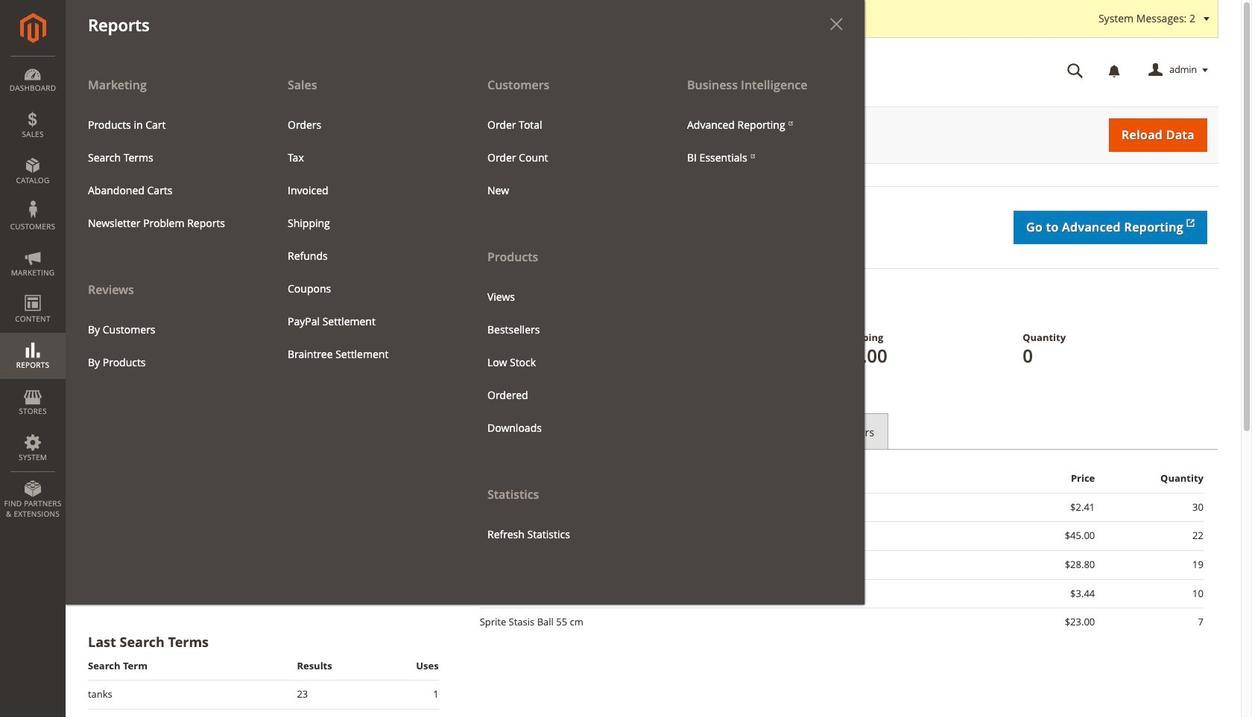 Task type: locate. For each thing, give the bounding box(es) containing it.
menu bar
[[0, 0, 865, 605]]

menu
[[66, 69, 865, 605], [66, 69, 265, 379], [465, 69, 665, 551], [77, 109, 254, 240], [277, 109, 454, 371], [476, 109, 654, 207], [676, 109, 853, 174], [476, 281, 654, 445], [77, 313, 254, 379]]



Task type: vqa. For each thing, say whether or not it's contained in the screenshot.
text box
no



Task type: describe. For each thing, give the bounding box(es) containing it.
magento admin panel image
[[20, 13, 46, 43]]



